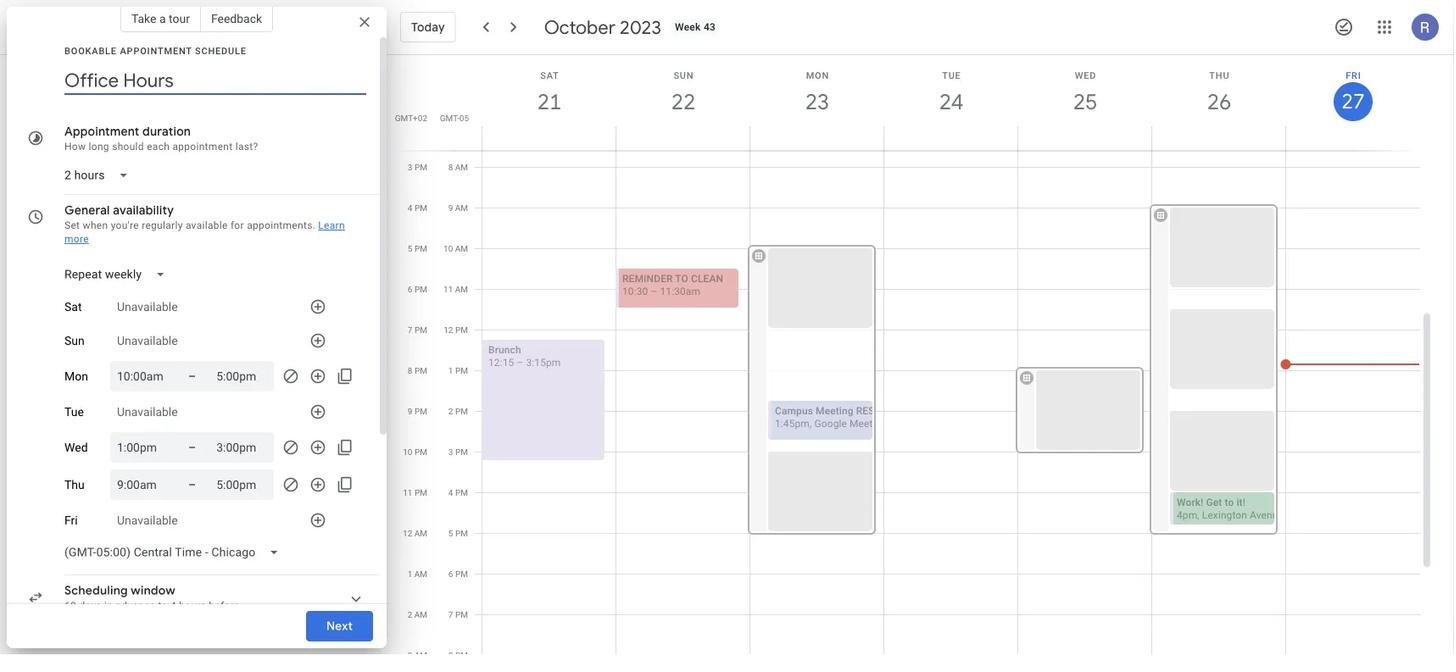 Task type: locate. For each thing, give the bounding box(es) containing it.
11 down the "10 am"
[[444, 285, 453, 295]]

0 horizontal spatial to
[[158, 601, 168, 612]]

am
[[455, 162, 468, 173], [455, 203, 468, 213], [455, 244, 468, 254], [455, 285, 468, 295], [415, 529, 428, 539], [415, 570, 428, 580], [415, 610, 428, 621]]

tuesday, october 24 element
[[932, 82, 971, 121]]

1 vertical spatial 4 pm
[[449, 488, 468, 498]]

0 vertical spatial 4 pm
[[408, 203, 428, 213]]

wed up "wednesday, october 25" element
[[1075, 70, 1097, 81]]

0 horizontal spatial 1
[[408, 570, 413, 580]]

– inside reminder to clean 10:30 – 11:30am
[[651, 286, 658, 298]]

fri inside fri 27
[[1346, 70, 1362, 81]]

1 horizontal spatial thu
[[1210, 70, 1230, 81]]

3
[[408, 162, 413, 173], [449, 447, 453, 458]]

1 vertical spatial 7 pm
[[449, 610, 468, 621]]

21
[[536, 88, 561, 116]]

0 vertical spatial fri
[[1346, 70, 1362, 81]]

, inside the work! get to it! 4pm , lexington avenue
[[1198, 510, 1200, 522]]

– right start time on wednesdays text box
[[188, 441, 196, 455]]

0 horizontal spatial 6
[[408, 285, 413, 295]]

0 horizontal spatial 4
[[170, 601, 176, 612]]

am up '12 pm'
[[455, 285, 468, 295]]

– right 12:15
[[517, 357, 524, 369]]

7 pm
[[408, 325, 428, 336], [449, 610, 468, 621]]

0 horizontal spatial sat
[[64, 300, 82, 314]]

0 horizontal spatial 7
[[408, 325, 413, 336]]

1 horizontal spatial sun
[[674, 70, 694, 81]]

2 down 1 am
[[408, 610, 413, 621]]

tue for tue
[[64, 405, 84, 419]]

1 horizontal spatial sat
[[541, 70, 560, 81]]

1 horizontal spatial 1
[[449, 366, 453, 376]]

hours
[[179, 601, 206, 612]]

unavailable
[[117, 300, 178, 314], [117, 334, 178, 348], [117, 405, 178, 419], [117, 514, 178, 528]]

0 horizontal spatial 8
[[408, 366, 413, 376]]

sun
[[674, 70, 694, 81], [64, 334, 85, 348]]

6 left 11 am
[[408, 285, 413, 295]]

0 vertical spatial sun
[[674, 70, 694, 81]]

gmt-
[[440, 113, 460, 123]]

learn more
[[64, 220, 345, 245]]

1 down 12 am
[[408, 570, 413, 580]]

–
[[651, 286, 658, 298], [517, 357, 524, 369], [188, 369, 196, 383], [188, 441, 196, 455], [188, 478, 196, 492]]

End time on Wednesdays text field
[[216, 438, 267, 458]]

0 vertical spatial sat
[[541, 70, 560, 81]]

thursday, october 26 element
[[1200, 82, 1239, 121]]

0 vertical spatial 11
[[444, 285, 453, 295]]

1 horizontal spatial 2
[[449, 407, 453, 417]]

1 for 1 pm
[[449, 366, 453, 376]]

thu for thu
[[64, 478, 85, 492]]

11 up 12 am
[[403, 488, 413, 498]]

1 vertical spatial 5 pm
[[449, 529, 468, 539]]

0 horizontal spatial 10
[[403, 447, 413, 458]]

take
[[131, 11, 156, 25]]

4 pm
[[408, 203, 428, 213], [449, 488, 468, 498]]

12 down 11 am
[[444, 325, 453, 336]]

1 horizontal spatial 5
[[449, 529, 453, 539]]

1 horizontal spatial 6
[[449, 570, 453, 580]]

monday, october 23 element
[[798, 82, 837, 121]]

0 vertical spatial mon
[[806, 70, 830, 81]]

1 right 8 pm
[[449, 366, 453, 376]]

thu left start time on thursdays text field
[[64, 478, 85, 492]]

1 horizontal spatial 8
[[448, 162, 453, 173]]

3 left 8 am
[[408, 162, 413, 173]]

23 column header
[[750, 55, 885, 151]]

26
[[1207, 88, 1231, 116]]

5
[[408, 244, 413, 254], [449, 529, 453, 539]]

3:15pm
[[526, 357, 561, 369]]

saturday, october 21 element
[[530, 82, 569, 121]]

12
[[444, 325, 453, 336], [403, 529, 413, 539]]

3 unavailable from the top
[[117, 405, 178, 419]]

0 horizontal spatial 7 pm
[[408, 325, 428, 336]]

pm left 9 am
[[415, 203, 428, 213]]

0 horizontal spatial 12
[[403, 529, 413, 539]]

1 vertical spatial 10
[[403, 447, 413, 458]]

0 vertical spatial 2
[[449, 407, 453, 417]]

1 horizontal spatial wed
[[1075, 70, 1097, 81]]

grid
[[394, 55, 1434, 656]]

am down 8 am
[[455, 203, 468, 213]]

1 vertical spatial 11
[[403, 488, 413, 498]]

1 horizontal spatial mon
[[806, 70, 830, 81]]

1 horizontal spatial 3 pm
[[449, 447, 468, 458]]

am for 1 am
[[415, 570, 428, 580]]

– left end time on mondays text box at left
[[188, 369, 196, 383]]

mon up monday, october 23 element on the top of the page
[[806, 70, 830, 81]]

1 vertical spatial tue
[[64, 405, 84, 419]]

1
[[449, 366, 453, 376], [408, 570, 413, 580]]

when
[[83, 220, 108, 232]]

appointment
[[64, 124, 140, 139]]

1 horizontal spatial 7 pm
[[449, 610, 468, 621]]

2 unavailable from the top
[[117, 334, 178, 348]]

availability
[[113, 203, 174, 218]]

5 pm right 12 am
[[449, 529, 468, 539]]

4 right "11 pm"
[[449, 488, 453, 498]]

take a tour button
[[120, 5, 201, 32]]

sat inside sat 21
[[541, 70, 560, 81]]

should
[[112, 141, 144, 153]]

pm down 10 pm
[[415, 488, 428, 498]]

available
[[186, 220, 228, 232]]

next button
[[306, 607, 373, 647]]

1 vertical spatial wed
[[64, 441, 88, 455]]

1 vertical spatial 8
[[408, 366, 413, 376]]

0 horizontal spatial 2
[[408, 610, 413, 621]]

4pm
[[1177, 510, 1198, 522]]

1 am
[[408, 570, 428, 580]]

1 horizontal spatial tue
[[943, 70, 962, 81]]

scheduling
[[64, 584, 128, 599]]

12 for 12 pm
[[444, 325, 453, 336]]

1 horizontal spatial ,
[[1198, 510, 1200, 522]]

0 horizontal spatial 3 pm
[[408, 162, 428, 173]]

1 horizontal spatial 4 pm
[[449, 488, 468, 498]]

0 horizontal spatial 5
[[408, 244, 413, 254]]

for
[[231, 220, 244, 232]]

6 pm left 11 am
[[408, 285, 428, 295]]

10 up "11 pm"
[[403, 447, 413, 458]]

7
[[408, 325, 413, 336], [449, 610, 453, 621]]

0 vertical spatial 4
[[408, 203, 413, 213]]

1 horizontal spatial 10
[[444, 244, 453, 254]]

to left the it!
[[1225, 497, 1235, 509]]

each
[[147, 141, 170, 153]]

10 up 11 am
[[444, 244, 453, 254]]

mon left the start time on mondays text box
[[64, 370, 88, 384]]

,
[[810, 418, 812, 430], [1198, 510, 1200, 522]]

0 horizontal spatial ,
[[810, 418, 812, 430]]

10
[[444, 244, 453, 254], [403, 447, 413, 458]]

mon inside the mon 23
[[806, 70, 830, 81]]

0 horizontal spatial thu
[[64, 478, 85, 492]]

2 for 2 am
[[408, 610, 413, 621]]

1 vertical spatial 2
[[408, 610, 413, 621]]

26 column header
[[1152, 55, 1287, 151]]

1 vertical spatial 12
[[403, 529, 413, 539]]

1 vertical spatial 7
[[449, 610, 453, 621]]

fri up scheduling
[[64, 514, 78, 528]]

6
[[408, 285, 413, 295], [449, 570, 453, 580]]

8 up 9 pm
[[408, 366, 413, 376]]

25 column header
[[1018, 55, 1153, 151]]

1 vertical spatial 4
[[449, 488, 453, 498]]

1 horizontal spatial 11
[[444, 285, 453, 295]]

6 right 1 am
[[449, 570, 453, 580]]

to down window
[[158, 601, 168, 612]]

0 horizontal spatial 5 pm
[[408, 244, 428, 254]]

thu inside thu 26
[[1210, 70, 1230, 81]]

feedback
[[211, 11, 262, 25]]

fri up 27
[[1346, 70, 1362, 81]]

0 vertical spatial wed
[[1075, 70, 1097, 81]]

12 am
[[403, 529, 428, 539]]

9 up the "10 am"
[[448, 203, 453, 213]]

0 horizontal spatial 4 pm
[[408, 203, 428, 213]]

sat down more
[[64, 300, 82, 314]]

thu up 'thursday, october 26' element
[[1210, 70, 1230, 81]]

am down 9 am
[[455, 244, 468, 254]]

it!
[[1237, 497, 1246, 509]]

5 pm left the "10 am"
[[408, 244, 428, 254]]

tue inside tue 24
[[943, 70, 962, 81]]

long
[[89, 141, 109, 153]]

sat up saturday, october 21 element
[[541, 70, 560, 81]]

– for wed
[[188, 441, 196, 455]]

9 for 9 pm
[[408, 407, 413, 417]]

9 up 10 pm
[[408, 407, 413, 417]]

to inside scheduling window 60 days in advance to 4 hours before
[[158, 601, 168, 612]]

1 horizontal spatial 9
[[448, 203, 453, 213]]

0 vertical spatial 10
[[444, 244, 453, 254]]

avenue
[[1250, 510, 1284, 522]]

5 right 12 am
[[449, 529, 453, 539]]

11
[[444, 285, 453, 295], [403, 488, 413, 498]]

wed for wed 25
[[1075, 70, 1097, 81]]

pm right 2 am
[[456, 610, 468, 621]]

work! get to it! 4pm , lexington avenue
[[1177, 497, 1284, 522]]

1 vertical spatial mon
[[64, 370, 88, 384]]

am up 9 am
[[455, 162, 468, 173]]

1 horizontal spatial 3
[[449, 447, 453, 458]]

27
[[1341, 88, 1365, 115]]

gmt+02
[[395, 113, 428, 123]]

meet
[[850, 418, 873, 430]]

– down reminder
[[651, 286, 658, 298]]

1 vertical spatial sun
[[64, 334, 85, 348]]

1 horizontal spatial 7
[[449, 610, 453, 621]]

8 up 9 am
[[448, 162, 453, 173]]

1 vertical spatial ,
[[1198, 510, 1200, 522]]

wednesday, october 25 element
[[1066, 82, 1105, 121]]

sun inside the "sun 22"
[[674, 70, 694, 81]]

0 horizontal spatial wed
[[64, 441, 88, 455]]

1 horizontal spatial to
[[1225, 497, 1235, 509]]

4 pm right "11 pm"
[[449, 488, 468, 498]]

grid containing 21
[[394, 55, 1434, 656]]

campus
[[775, 405, 814, 417]]

3 pm down 2 pm
[[449, 447, 468, 458]]

2 right 9 pm
[[449, 407, 453, 417]]

3 right 10 pm
[[449, 447, 453, 458]]

to inside the work! get to it! 4pm , lexington avenue
[[1225, 497, 1235, 509]]

1 horizontal spatial fri
[[1346, 70, 1362, 81]]

1 vertical spatial 3 pm
[[449, 447, 468, 458]]

am down 1 am
[[415, 610, 428, 621]]

7 right 2 am
[[449, 610, 453, 621]]

pm left 11 am
[[415, 285, 428, 295]]

sun 22
[[671, 70, 695, 116]]

0 vertical spatial 5 pm
[[408, 244, 428, 254]]

8 for 8 am
[[448, 162, 453, 173]]

advance
[[116, 601, 155, 612]]

24 column header
[[884, 55, 1019, 151]]

pm
[[415, 162, 428, 173], [415, 203, 428, 213], [415, 244, 428, 254], [415, 285, 428, 295], [415, 325, 428, 336], [456, 325, 468, 336], [415, 366, 428, 376], [456, 366, 468, 376], [415, 407, 428, 417], [456, 407, 468, 417], [415, 447, 428, 458], [456, 447, 468, 458], [415, 488, 428, 498], [456, 488, 468, 498], [456, 529, 468, 539], [456, 570, 468, 580], [456, 610, 468, 621]]

unavailable for fri
[[117, 514, 178, 528]]

0 vertical spatial 3
[[408, 162, 413, 173]]

1 horizontal spatial 6 pm
[[449, 570, 468, 580]]

7 pm right 2 am
[[449, 610, 468, 621]]

today button
[[400, 7, 456, 48]]

0 vertical spatial tue
[[943, 70, 962, 81]]

1 vertical spatial sat
[[64, 300, 82, 314]]

am up 1 am
[[415, 529, 428, 539]]

mon for mon 23
[[806, 70, 830, 81]]

am for 8 am
[[455, 162, 468, 173]]

0 horizontal spatial tue
[[64, 405, 84, 419]]

mon
[[806, 70, 830, 81], [64, 370, 88, 384]]

4 unavailable from the top
[[117, 514, 178, 528]]

0 horizontal spatial 9
[[408, 407, 413, 417]]

fri
[[1346, 70, 1362, 81], [64, 514, 78, 528]]

am for 9 am
[[455, 203, 468, 213]]

1 vertical spatial 1
[[408, 570, 413, 580]]

rescheduled
[[857, 405, 927, 417]]

3 pm left 8 am
[[408, 162, 428, 173]]

4 pm left 9 am
[[408, 203, 428, 213]]

5 left the "10 am"
[[408, 244, 413, 254]]

10 for 10 am
[[444, 244, 453, 254]]

0 vertical spatial thu
[[1210, 70, 1230, 81]]

1 horizontal spatial 12
[[444, 325, 453, 336]]

appointment duration how long should each appointment last?
[[64, 124, 258, 153]]

week 43
[[675, 21, 716, 33]]

– right start time on thursdays text field
[[188, 478, 196, 492]]

wed left start time on wednesdays text box
[[64, 441, 88, 455]]

0 horizontal spatial mon
[[64, 370, 88, 384]]

22
[[671, 88, 695, 116]]

4 left hours
[[170, 601, 176, 612]]

appointment
[[173, 141, 233, 153]]

, left google
[[810, 418, 812, 430]]

1 vertical spatial 5
[[449, 529, 453, 539]]

1 pm
[[449, 366, 468, 376]]

feedback button
[[201, 5, 273, 32]]

4 left 9 am
[[408, 203, 413, 213]]

0 vertical spatial to
[[1225, 497, 1235, 509]]

0 vertical spatial 9
[[448, 203, 453, 213]]

7 up 8 pm
[[408, 325, 413, 336]]

10 am
[[444, 244, 468, 254]]

1 vertical spatial thu
[[64, 478, 85, 492]]

sun for sun 22
[[674, 70, 694, 81]]

am up 2 am
[[415, 570, 428, 580]]

None field
[[58, 160, 142, 191], [58, 260, 179, 290], [58, 538, 293, 568], [58, 160, 142, 191], [58, 260, 179, 290], [58, 538, 293, 568]]

12 down "11 pm"
[[403, 529, 413, 539]]

0 vertical spatial ,
[[810, 418, 812, 430]]

6 pm right 1 am
[[449, 570, 468, 580]]

0 vertical spatial 5
[[408, 244, 413, 254]]

7 pm left '12 pm'
[[408, 325, 428, 336]]

1 unavailable from the top
[[117, 300, 178, 314]]

, down work!
[[1198, 510, 1200, 522]]

fri for fri 27
[[1346, 70, 1362, 81]]

0 vertical spatial 1
[[449, 366, 453, 376]]

1 vertical spatial to
[[158, 601, 168, 612]]

campus meeting rescheduled 1:45pm , google meet
[[775, 405, 927, 430]]

wed inside 'wed 25'
[[1075, 70, 1097, 81]]

0 vertical spatial 7
[[408, 325, 413, 336]]

1:45pm
[[775, 418, 810, 430]]

1 for 1 am
[[408, 570, 413, 580]]

mon for mon
[[64, 370, 88, 384]]

0 horizontal spatial 11
[[403, 488, 413, 498]]

8
[[448, 162, 453, 173], [408, 366, 413, 376]]

pm right 12 am
[[456, 529, 468, 539]]

0 horizontal spatial sun
[[64, 334, 85, 348]]

0 vertical spatial 12
[[444, 325, 453, 336]]



Task type: vqa. For each thing, say whether or not it's contained in the screenshot.


Task type: describe. For each thing, give the bounding box(es) containing it.
tour
[[169, 11, 190, 25]]

mon 23
[[805, 70, 830, 116]]

meeting
[[816, 405, 854, 417]]

learn
[[318, 220, 345, 232]]

today
[[411, 20, 445, 35]]

12 for 12 am
[[403, 529, 413, 539]]

60
[[64, 601, 76, 612]]

general availability
[[64, 203, 174, 218]]

0 horizontal spatial 3
[[408, 162, 413, 173]]

pm left 8 am
[[415, 162, 428, 173]]

sunday, october 22 element
[[664, 82, 703, 121]]

tue for tue 24
[[943, 70, 962, 81]]

sat for sat
[[64, 300, 82, 314]]

10:30
[[623, 286, 648, 298]]

set when you're regularly available for appointments.
[[64, 220, 316, 232]]

12:15
[[489, 357, 514, 369]]

Add title text field
[[64, 68, 366, 93]]

2 horizontal spatial 4
[[449, 488, 453, 498]]

tue 24
[[939, 70, 963, 116]]

pm right 1 am
[[456, 570, 468, 580]]

brunch
[[489, 344, 521, 356]]

fri for fri
[[64, 514, 78, 528]]

more
[[64, 233, 89, 245]]

– inside the brunch 12:15 – 3:15pm
[[517, 357, 524, 369]]

– for mon
[[188, 369, 196, 383]]

general
[[64, 203, 110, 218]]

am for 2 am
[[415, 610, 428, 621]]

, inside campus meeting rescheduled 1:45pm , google meet
[[810, 418, 812, 430]]

learn more link
[[64, 220, 345, 245]]

2 for 2 pm
[[449, 407, 453, 417]]

8 am
[[448, 162, 468, 173]]

2 pm
[[449, 407, 468, 417]]

pm down 9 pm
[[415, 447, 428, 458]]

am for 10 am
[[455, 244, 468, 254]]

scheduling window 60 days in advance to 4 hours before
[[64, 584, 240, 612]]

google
[[815, 418, 847, 430]]

am for 12 am
[[415, 529, 428, 539]]

2 am
[[408, 610, 428, 621]]

take a tour
[[131, 11, 190, 25]]

12 pm
[[444, 325, 468, 336]]

reminder
[[623, 273, 673, 285]]

End time on Thursdays text field
[[216, 475, 267, 495]]

9 pm
[[408, 407, 428, 417]]

bookable
[[64, 45, 117, 56]]

0 vertical spatial 6
[[408, 285, 413, 295]]

thu 26
[[1207, 70, 1231, 116]]

before
[[209, 601, 240, 612]]

october 2023
[[544, 15, 662, 39]]

9 for 9 am
[[448, 203, 453, 213]]

reminder to clean 10:30 – 11:30am
[[623, 273, 724, 298]]

1 horizontal spatial 5 pm
[[449, 529, 468, 539]]

1 horizontal spatial 4
[[408, 203, 413, 213]]

21 column header
[[482, 55, 617, 151]]

2023
[[620, 15, 662, 39]]

11 for 11 pm
[[403, 488, 413, 498]]

regularly
[[142, 220, 183, 232]]

work!
[[1177, 497, 1204, 509]]

bookable appointment schedule
[[64, 45, 247, 56]]

pm left the "10 am"
[[415, 244, 428, 254]]

0 horizontal spatial 6 pm
[[408, 285, 428, 295]]

to
[[676, 273, 689, 285]]

24
[[939, 88, 963, 116]]

duration
[[143, 124, 191, 139]]

0 vertical spatial 7 pm
[[408, 325, 428, 336]]

days
[[79, 601, 101, 612]]

0 vertical spatial 3 pm
[[408, 162, 428, 173]]

appointments.
[[247, 220, 316, 232]]

Start time on Mondays text field
[[117, 366, 168, 387]]

sun for sun
[[64, 334, 85, 348]]

– for thu
[[188, 478, 196, 492]]

lexington
[[1203, 510, 1248, 522]]

22 column header
[[616, 55, 751, 151]]

next
[[326, 619, 353, 635]]

clean
[[691, 273, 724, 285]]

week
[[675, 21, 701, 33]]

fri 27
[[1341, 70, 1365, 115]]

23
[[805, 88, 829, 116]]

pm left '12 pm'
[[415, 325, 428, 336]]

sat 21
[[536, 70, 561, 116]]

unavailable for sat
[[117, 300, 178, 314]]

schedule
[[195, 45, 247, 56]]

11:30am
[[660, 286, 701, 298]]

pm down 2 pm
[[456, 447, 468, 458]]

4 inside scheduling window 60 days in advance to 4 hours before
[[170, 601, 176, 612]]

in
[[104, 601, 113, 612]]

thu for thu 26
[[1210, 70, 1230, 81]]

9 am
[[448, 203, 468, 213]]

27 column header
[[1286, 55, 1421, 151]]

friday, october 27, today element
[[1334, 82, 1373, 121]]

gmt-05
[[440, 113, 469, 123]]

pm left 2 pm
[[415, 407, 428, 417]]

11 pm
[[403, 488, 428, 498]]

am for 11 am
[[455, 285, 468, 295]]

Start time on Wednesdays text field
[[117, 438, 168, 458]]

you're
[[111, 220, 139, 232]]

25
[[1073, 88, 1097, 116]]

pm up "1 pm"
[[456, 325, 468, 336]]

set
[[64, 220, 80, 232]]

how
[[64, 141, 86, 153]]

8 pm
[[408, 366, 428, 376]]

11 for 11 am
[[444, 285, 453, 295]]

pm down "1 pm"
[[456, 407, 468, 417]]

11 am
[[444, 285, 468, 295]]

wed for wed
[[64, 441, 88, 455]]

05
[[460, 113, 469, 123]]

pm right "11 pm"
[[456, 488, 468, 498]]

1 vertical spatial 3
[[449, 447, 453, 458]]

8 for 8 pm
[[408, 366, 413, 376]]

1 vertical spatial 6 pm
[[449, 570, 468, 580]]

10 for 10 pm
[[403, 447, 413, 458]]

wed 25
[[1073, 70, 1097, 116]]

appointment
[[120, 45, 192, 56]]

unavailable for sun
[[117, 334, 178, 348]]

window
[[131, 584, 175, 599]]

unavailable for tue
[[117, 405, 178, 419]]

pm left 12:15
[[456, 366, 468, 376]]

Start time on Thursdays text field
[[117, 475, 168, 495]]

sat for sat 21
[[541, 70, 560, 81]]

october
[[544, 15, 616, 39]]

last?
[[236, 141, 258, 153]]

End time on Mondays text field
[[216, 366, 267, 387]]

1 vertical spatial 6
[[449, 570, 453, 580]]

get
[[1207, 497, 1223, 509]]

10 pm
[[403, 447, 428, 458]]

pm left "1 pm"
[[415, 366, 428, 376]]

43
[[704, 21, 716, 33]]



